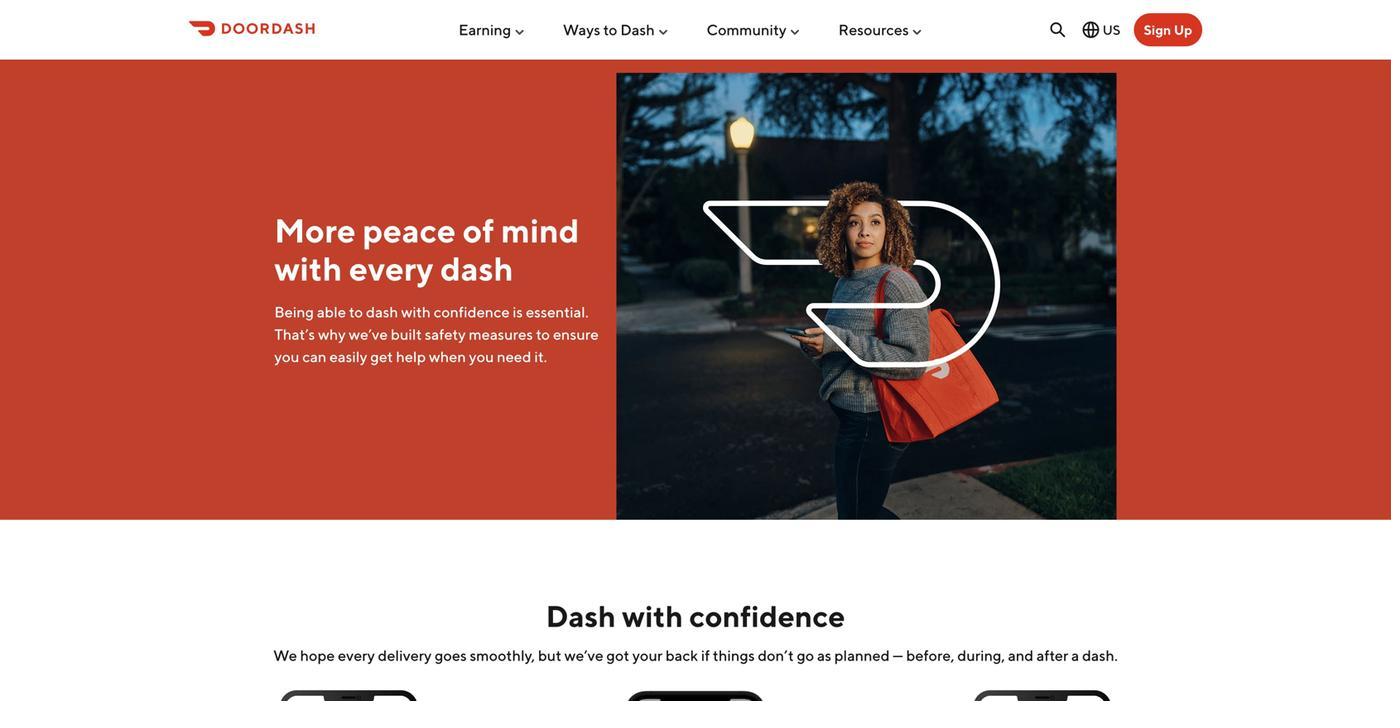 Task type: locate. For each thing, give the bounding box(es) containing it.
0 vertical spatial confidence
[[434, 303, 510, 321]]

more peace of mind with every dash
[[274, 211, 579, 288]]

dash with confidence
[[546, 599, 845, 634]]

ways
[[563, 21, 600, 39]]

being
[[274, 303, 314, 321]]

being able to dash with confidence is essential. that's why we've built safety measures to ensure you can easily get help when you need it.
[[274, 303, 599, 366]]

globe line image
[[1081, 20, 1101, 40]]

1 horizontal spatial you
[[469, 348, 494, 366]]

go
[[797, 647, 814, 664]]

after
[[1037, 647, 1069, 664]]

community
[[707, 21, 787, 39]]

up
[[1174, 22, 1192, 38]]

0 vertical spatial every
[[349, 249, 434, 288]]

with up being
[[274, 249, 342, 288]]

2 horizontal spatial with
[[622, 599, 683, 634]]

we've
[[349, 325, 388, 343], [564, 647, 604, 664]]

your
[[632, 647, 663, 664]]

to up it.
[[536, 325, 550, 343]]

dash right ways
[[620, 21, 655, 39]]

0 horizontal spatial you
[[274, 348, 299, 366]]

confidence up "safety"
[[434, 303, 510, 321]]

2 vertical spatial with
[[622, 599, 683, 634]]

with
[[274, 249, 342, 288], [401, 303, 431, 321], [622, 599, 683, 634]]

sign up
[[1144, 22, 1192, 38]]

ensure
[[553, 325, 599, 343]]

essential.
[[526, 303, 589, 321]]

we've left 'got'
[[564, 647, 604, 664]]

1 vertical spatial to
[[349, 303, 363, 321]]

ways to dash link
[[563, 14, 670, 45]]

0 vertical spatial we've
[[349, 325, 388, 343]]

1 horizontal spatial we've
[[564, 647, 604, 664]]

you down measures
[[469, 348, 494, 366]]

planned
[[834, 647, 890, 664]]

every up built
[[349, 249, 434, 288]]

dash inside being able to dash with confidence is essential. that's why we've built safety measures to ensure you can easily get help when you need it.
[[366, 303, 398, 321]]

we've up 'get'
[[349, 325, 388, 343]]

dash
[[620, 21, 655, 39], [546, 599, 616, 634]]

to
[[603, 21, 617, 39], [349, 303, 363, 321], [536, 325, 550, 343]]

able
[[317, 303, 346, 321]]

confidence up don't
[[689, 599, 845, 634]]

0 horizontal spatial dash
[[366, 303, 398, 321]]

1 vertical spatial dash
[[366, 303, 398, 321]]

you down that's
[[274, 348, 299, 366]]

2 horizontal spatial to
[[603, 21, 617, 39]]

—
[[893, 647, 903, 664]]

can
[[302, 348, 327, 366]]

0 vertical spatial to
[[603, 21, 617, 39]]

during,
[[958, 647, 1005, 664]]

earning
[[459, 21, 511, 39]]

got
[[607, 647, 629, 664]]

resources link
[[839, 14, 924, 45]]

with up your
[[622, 599, 683, 634]]

0 vertical spatial dash
[[620, 21, 655, 39]]

earning link
[[459, 14, 526, 45]]

dx ui safechat image
[[882, 691, 1202, 701]]

0 horizontal spatial confidence
[[434, 303, 510, 321]]

things
[[713, 647, 755, 664]]

to right ways
[[603, 21, 617, 39]]

more
[[274, 211, 356, 250]]

confidence
[[434, 303, 510, 321], [689, 599, 845, 634]]

0 vertical spatial with
[[274, 249, 342, 288]]

1 vertical spatial we've
[[564, 647, 604, 664]]

is
[[513, 303, 523, 321]]

0 horizontal spatial we've
[[349, 325, 388, 343]]

0 horizontal spatial with
[[274, 249, 342, 288]]

every
[[349, 249, 434, 288], [338, 647, 375, 664]]

to right able
[[349, 303, 363, 321]]

1 horizontal spatial with
[[401, 303, 431, 321]]

0 vertical spatial dash
[[440, 249, 514, 288]]

dash up is
[[440, 249, 514, 288]]

0 horizontal spatial to
[[349, 303, 363, 321]]

dash up built
[[366, 303, 398, 321]]

1 vertical spatial confidence
[[689, 599, 845, 634]]

1 you from the left
[[274, 348, 299, 366]]

don't
[[758, 647, 794, 664]]

resources
[[839, 21, 909, 39]]

dash inside more peace of mind with every dash
[[440, 249, 514, 288]]

every inside more peace of mind with every dash
[[349, 249, 434, 288]]

you
[[274, 348, 299, 366], [469, 348, 494, 366]]

why
[[318, 325, 346, 343]]

it.
[[534, 348, 547, 366]]

with inside more peace of mind with every dash
[[274, 249, 342, 288]]

of
[[463, 211, 494, 250]]

1 horizontal spatial dash
[[440, 249, 514, 288]]

dx sd check-in prompt image
[[536, 691, 856, 701]]

1 vertical spatial with
[[401, 303, 431, 321]]

we hope every delivery goes smoothly, but we've got your back if things don't go as planned — before, during, and after a dash.
[[273, 647, 1118, 664]]

smoothly,
[[470, 647, 535, 664]]

dash up but
[[546, 599, 616, 634]]

with for every
[[274, 249, 342, 288]]

every right hope on the left bottom of page
[[338, 647, 375, 664]]

with up built
[[401, 303, 431, 321]]

a
[[1072, 647, 1079, 664]]

1 horizontal spatial confidence
[[689, 599, 845, 634]]

1 horizontal spatial to
[[536, 325, 550, 343]]

built
[[391, 325, 422, 343]]

dash
[[440, 249, 514, 288], [366, 303, 398, 321]]

we've inside being able to dash with confidence is essential. that's why we've built safety measures to ensure you can easily get help when you need it.
[[349, 325, 388, 343]]

1 vertical spatial dash
[[546, 599, 616, 634]]

with inside being able to dash with confidence is essential. that's why we've built safety measures to ensure you can easily get help when you need it.
[[401, 303, 431, 321]]



Task type: describe. For each thing, give the bounding box(es) containing it.
need
[[497, 348, 531, 366]]

but
[[538, 647, 561, 664]]

1 horizontal spatial dash
[[620, 21, 655, 39]]

hope
[[300, 647, 335, 664]]

that's
[[274, 325, 315, 343]]

us
[[1103, 22, 1121, 38]]

safety
[[425, 325, 466, 343]]

if
[[701, 647, 710, 664]]

measures
[[469, 325, 533, 343]]

delivery
[[378, 647, 432, 664]]

before,
[[906, 647, 955, 664]]

get
[[370, 348, 393, 366]]

1 vertical spatial every
[[338, 647, 375, 664]]

dash.
[[1082, 647, 1118, 664]]

as
[[817, 647, 832, 664]]

0 horizontal spatial dash
[[546, 599, 616, 634]]

help
[[396, 348, 426, 366]]

easily
[[330, 348, 367, 366]]

peace
[[363, 211, 456, 250]]

and
[[1008, 647, 1034, 664]]

when
[[429, 348, 466, 366]]

dx_safedash_morgan image
[[617, 73, 1117, 520]]

back
[[666, 647, 698, 664]]

ways to dash
[[563, 21, 655, 39]]

sign up button
[[1134, 13, 1202, 46]]

community link
[[707, 14, 802, 45]]

sign
[[1144, 22, 1171, 38]]

2 you from the left
[[469, 348, 494, 366]]

with for confidence
[[401, 303, 431, 321]]

dx ui emergency contact image
[[189, 691, 509, 701]]

we
[[273, 647, 297, 664]]

goes
[[435, 647, 467, 664]]

mind
[[501, 211, 579, 250]]

confidence inside being able to dash with confidence is essential. that's why we've built safety measures to ensure you can easily get help when you need it.
[[434, 303, 510, 321]]

2 vertical spatial to
[[536, 325, 550, 343]]



Task type: vqa. For each thing, say whether or not it's contained in the screenshot.
bottom Be
no



